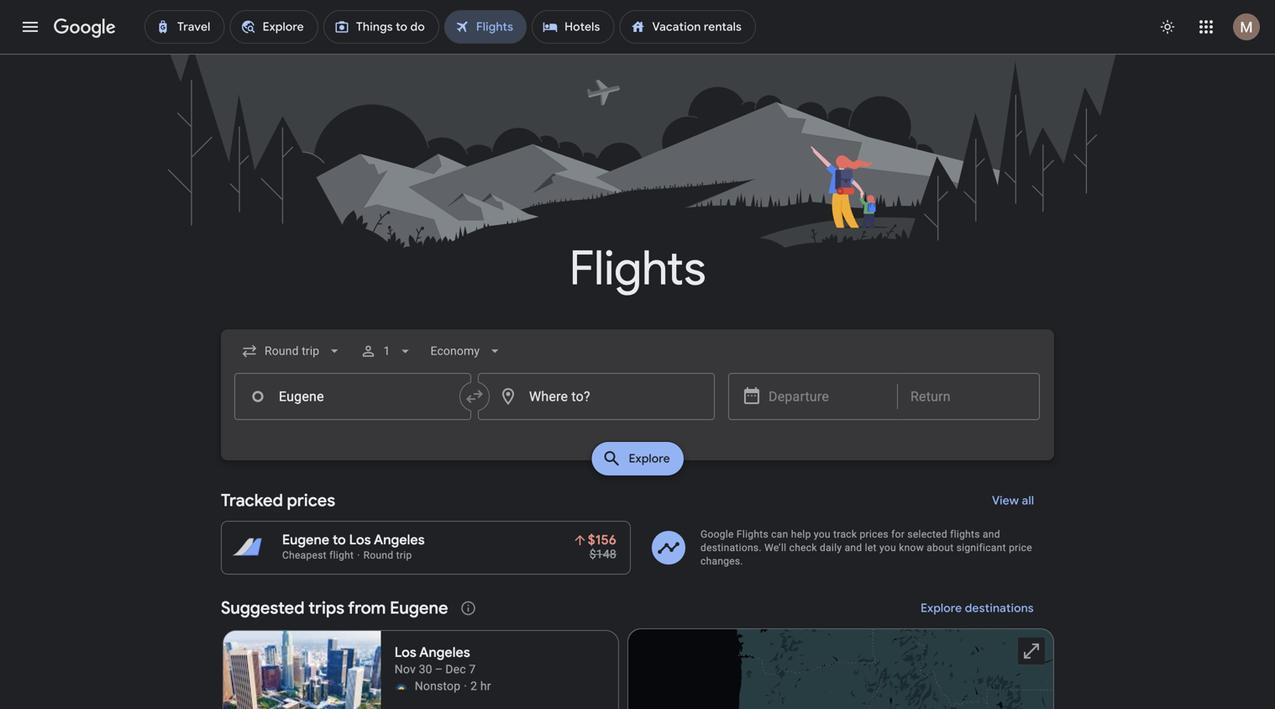 Task type: describe. For each thing, give the bounding box(es) containing it.
los inside "los angeles nov 30 – dec 7"
[[395, 644, 417, 661]]

7
[[469, 663, 476, 676]]

156 US dollars text field
[[588, 531, 617, 549]]

allegiant image
[[395, 680, 408, 693]]

1 vertical spatial you
[[880, 542, 897, 554]]

Flight search field
[[208, 329, 1068, 481]]

none text field inside flight search field
[[234, 373, 471, 420]]

Return text field
[[911, 374, 1027, 419]]

main menu image
[[20, 17, 40, 37]]

price
[[1009, 542, 1033, 554]]

explore destinations button
[[901, 588, 1055, 629]]

google flights can help you track prices for selected flights and destinations. we'll check daily and let you know about significant price changes.
[[701, 529, 1033, 567]]

suggested trips from eugene region
[[221, 588, 1055, 709]]

we'll
[[765, 542, 787, 554]]

round
[[364, 550, 394, 561]]

can
[[772, 529, 789, 540]]

los angeles nov 30 – dec 7
[[395, 644, 476, 676]]

explore destinations
[[921, 601, 1034, 616]]

from
[[348, 597, 386, 619]]

change appearance image
[[1148, 7, 1188, 47]]

0 vertical spatial flights
[[569, 239, 706, 299]]

round trip
[[364, 550, 412, 561]]

Departure text field
[[769, 374, 885, 419]]

nonstop
[[415, 679, 461, 693]]

1
[[383, 344, 390, 358]]

view
[[992, 493, 1019, 508]]

google
[[701, 529, 734, 540]]

check
[[790, 542, 817, 554]]

trip
[[396, 550, 412, 561]]

tracked
[[221, 490, 283, 511]]

all
[[1022, 493, 1034, 508]]

$156
[[588, 531, 617, 549]]

let
[[865, 542, 877, 554]]

1 vertical spatial and
[[845, 542, 862, 554]]

track
[[834, 529, 857, 540]]

148 US dollars text field
[[590, 547, 617, 561]]

cheapest
[[282, 550, 327, 561]]



Task type: locate. For each thing, give the bounding box(es) containing it.
you up the daily
[[814, 529, 831, 540]]

suggested
[[221, 597, 305, 619]]

daily
[[820, 542, 842, 554]]

and up significant
[[983, 529, 1001, 540]]

eugene right "from"
[[390, 597, 448, 619]]

2 hr
[[471, 679, 491, 693]]

0 horizontal spatial and
[[845, 542, 862, 554]]

0 horizontal spatial prices
[[287, 490, 335, 511]]

explore up tracked prices 'region'
[[629, 451, 670, 466]]

eugene inside region
[[390, 597, 448, 619]]

1 vertical spatial prices
[[860, 529, 889, 540]]

 image
[[464, 678, 467, 695]]

prices up let
[[860, 529, 889, 540]]

los right to
[[349, 531, 371, 549]]

eugene
[[282, 531, 330, 549], [390, 597, 448, 619]]

hr
[[481, 679, 491, 693]]

1 horizontal spatial you
[[880, 542, 897, 554]]

explore button
[[592, 442, 684, 476]]

selected
[[908, 529, 948, 540]]

for
[[892, 529, 905, 540]]

eugene inside tracked prices 'region'
[[282, 531, 330, 549]]

and
[[983, 529, 1001, 540], [845, 542, 862, 554]]

flights
[[950, 529, 980, 540]]

explore inside button
[[629, 451, 670, 466]]

angeles up trip
[[374, 531, 425, 549]]

angeles inside tracked prices 'region'
[[374, 531, 425, 549]]

1 horizontal spatial explore
[[921, 601, 963, 616]]

1 horizontal spatial and
[[983, 529, 1001, 540]]

1 vertical spatial angeles
[[419, 644, 470, 661]]

angeles inside "los angeles nov 30 – dec 7"
[[419, 644, 470, 661]]

Where to? text field
[[478, 373, 715, 420]]

explore for explore destinations
[[921, 601, 963, 616]]

0 vertical spatial los
[[349, 531, 371, 549]]

None field
[[234, 336, 350, 366], [424, 336, 510, 366], [234, 336, 350, 366], [424, 336, 510, 366]]

explore for explore
[[629, 451, 670, 466]]

1 vertical spatial flights
[[737, 529, 769, 540]]

los up nov
[[395, 644, 417, 661]]

destinations.
[[701, 542, 762, 554]]

1 vertical spatial explore
[[921, 601, 963, 616]]

0 vertical spatial and
[[983, 529, 1001, 540]]

angeles
[[374, 531, 425, 549], [419, 644, 470, 661]]

and down 'track'
[[845, 542, 862, 554]]

1 horizontal spatial los
[[395, 644, 417, 661]]

30 – dec
[[419, 663, 466, 676]]

0 vertical spatial angeles
[[374, 531, 425, 549]]

view all
[[992, 493, 1034, 508]]

explore inside button
[[921, 601, 963, 616]]

0 vertical spatial eugene
[[282, 531, 330, 549]]

changes.
[[701, 555, 744, 567]]

trips
[[309, 597, 344, 619]]

cheapest flight
[[282, 550, 354, 561]]

0 horizontal spatial you
[[814, 529, 831, 540]]

eugene up cheapest
[[282, 531, 330, 549]]

angeles up 30 – dec
[[419, 644, 470, 661]]

1 vertical spatial eugene
[[390, 597, 448, 619]]

to
[[333, 531, 346, 549]]

prices
[[287, 490, 335, 511], [860, 529, 889, 540]]

los inside tracked prices 'region'
[[349, 531, 371, 549]]

1 vertical spatial los
[[395, 644, 417, 661]]

tracked prices
[[221, 490, 335, 511]]

0 horizontal spatial flights
[[569, 239, 706, 299]]

nov
[[395, 663, 416, 676]]

0 horizontal spatial los
[[349, 531, 371, 549]]

help
[[791, 529, 811, 540]]

you down for
[[880, 542, 897, 554]]

significant
[[957, 542, 1006, 554]]

destinations
[[965, 601, 1034, 616]]

suggested trips from eugene
[[221, 597, 448, 619]]

flight
[[330, 550, 354, 561]]

about
[[927, 542, 954, 554]]

0 vertical spatial you
[[814, 529, 831, 540]]

None text field
[[234, 373, 471, 420]]

0 vertical spatial prices
[[287, 490, 335, 511]]

0 horizontal spatial eugene
[[282, 531, 330, 549]]

2
[[471, 679, 477, 693]]

0 vertical spatial explore
[[629, 451, 670, 466]]

1 horizontal spatial eugene
[[390, 597, 448, 619]]

prices inside the google flights can help you track prices for selected flights and destinations. we'll check daily and let you know about significant price changes.
[[860, 529, 889, 540]]

explore
[[629, 451, 670, 466], [921, 601, 963, 616]]

tracked prices region
[[221, 481, 1055, 575]]

you
[[814, 529, 831, 540], [880, 542, 897, 554]]

1 button
[[353, 331, 420, 371]]

flights
[[569, 239, 706, 299], [737, 529, 769, 540]]

know
[[899, 542, 924, 554]]

1 horizontal spatial flights
[[737, 529, 769, 540]]

flights inside the google flights can help you track prices for selected flights and destinations. we'll check daily and let you know about significant price changes.
[[737, 529, 769, 540]]

1 horizontal spatial prices
[[860, 529, 889, 540]]

$148
[[590, 547, 617, 561]]

explore left the destinations
[[921, 601, 963, 616]]

prices up to
[[287, 490, 335, 511]]

los
[[349, 531, 371, 549], [395, 644, 417, 661]]

eugene to los angeles
[[282, 531, 425, 549]]

0 horizontal spatial explore
[[629, 451, 670, 466]]



Task type: vqa. For each thing, say whether or not it's contained in the screenshot.
the Swap origin and destination. image
no



